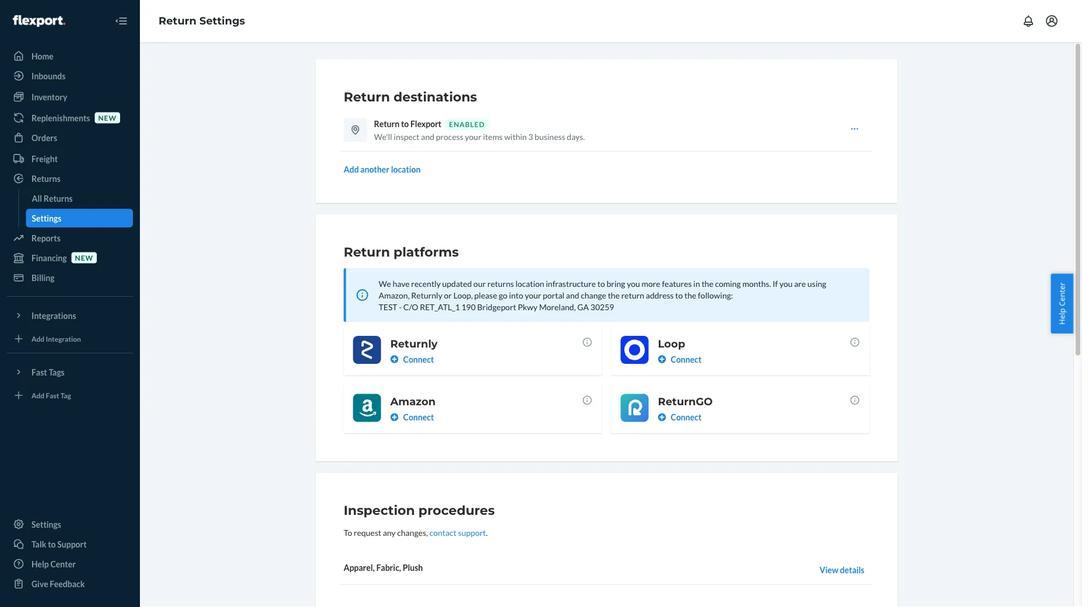 Task type: describe. For each thing, give the bounding box(es) containing it.
to up "inspect"
[[401, 119, 409, 129]]

0 vertical spatial settings
[[199, 14, 245, 27]]

location inside we have recently updated our returns location infrastructure to bring you more features in the coming months. if you are using amazon, returnly or loop, please go into your portal and change the return address to the following: test - c/o ret_atl_1 190 bridgeport pkwy moreland, ga 30259
[[516, 279, 545, 288]]

reports link
[[7, 229, 133, 247]]

days.
[[567, 132, 585, 141]]

details
[[840, 565, 865, 575]]

add integration link
[[7, 330, 133, 348]]

in
[[694, 279, 700, 288]]

plus circle image for amazon
[[391, 413, 399, 421]]

we'll inspect and process your items within 3 business days.
[[374, 132, 585, 141]]

to request any changes, contact support .
[[344, 528, 488, 538]]

we
[[379, 279, 391, 288]]

returns link
[[7, 169, 133, 188]]

return settings
[[159, 14, 245, 27]]

help center inside 'link'
[[31, 559, 76, 569]]

talk
[[31, 539, 46, 549]]

connect down returngo
[[671, 412, 702, 422]]

apparel,
[[344, 563, 375, 573]]

all returns
[[32, 193, 73, 203]]

to
[[344, 528, 352, 538]]

connect button for amazon
[[391, 412, 434, 423]]

add for add integration
[[31, 334, 44, 343]]

2 horizontal spatial the
[[702, 279, 714, 288]]

are
[[795, 279, 806, 288]]

financing
[[31, 253, 67, 263]]

changes,
[[397, 528, 428, 538]]

help inside button
[[1057, 308, 1068, 325]]

0 horizontal spatial your
[[465, 132, 482, 141]]

ga
[[578, 302, 589, 312]]

we have recently updated our returns location infrastructure to bring you more features in the coming months. if you are using amazon, returnly or loop, please go into your portal and change the return address to the following: test - c/o ret_atl_1 190 bridgeport pkwy moreland, ga 30259
[[379, 279, 827, 312]]

and inside we have recently updated our returns location infrastructure to bring you more features in the coming months. if you are using amazon, returnly or loop, please go into your portal and change the return address to the following: test - c/o ret_atl_1 190 bridgeport pkwy moreland, ga 30259
[[566, 290, 580, 300]]

amazon
[[391, 395, 436, 408]]

return for return settings
[[159, 14, 197, 27]]

have
[[393, 279, 410, 288]]

talk to support button
[[7, 535, 133, 554]]

amazon,
[[379, 290, 410, 300]]

connect button for returnly
[[391, 353, 434, 365]]

tags
[[49, 367, 65, 377]]

request
[[354, 528, 381, 538]]

inspection
[[344, 503, 415, 518]]

1 you from the left
[[627, 279, 640, 288]]

open account menu image
[[1045, 14, 1059, 28]]

add fast tag
[[31, 391, 71, 400]]

connect for amazon
[[403, 412, 434, 422]]

fast inside dropdown button
[[31, 367, 47, 377]]

plus circle image
[[658, 355, 666, 363]]

or
[[444, 290, 452, 300]]

add another location button
[[344, 163, 421, 175]]

give
[[31, 579, 48, 589]]

open notifications image
[[1022, 14, 1036, 28]]

moreland,
[[539, 302, 576, 312]]

inbounds
[[31, 71, 66, 81]]

reports
[[31, 233, 61, 243]]

30259
[[591, 302, 614, 312]]

fabric,
[[377, 563, 401, 573]]

using
[[808, 279, 827, 288]]

fast tags
[[31, 367, 65, 377]]

center inside help center 'link'
[[50, 559, 76, 569]]

new for financing
[[75, 253, 93, 262]]

0 vertical spatial settings link
[[26, 209, 133, 227]]

fast inside 'link'
[[46, 391, 59, 400]]

give feedback
[[31, 579, 85, 589]]

help center button
[[1051, 274, 1074, 334]]

return to flexport
[[374, 119, 442, 129]]

location inside add another location button
[[391, 164, 421, 174]]

center inside help center button
[[1057, 282, 1068, 306]]

help center inside button
[[1057, 282, 1068, 325]]

home link
[[7, 47, 133, 65]]

connect link
[[658, 412, 861, 423]]

return
[[622, 290, 645, 300]]

1 vertical spatial returnly
[[391, 337, 438, 350]]

test
[[379, 302, 398, 312]]

add for add another location
[[344, 164, 359, 174]]

portal
[[543, 290, 565, 300]]

.
[[486, 528, 488, 538]]

recently
[[411, 279, 441, 288]]

infrastructure
[[546, 279, 596, 288]]

help center link
[[7, 555, 133, 573]]

all
[[32, 193, 42, 203]]

please
[[475, 290, 497, 300]]

destinations
[[394, 89, 477, 105]]

change
[[581, 290, 607, 300]]

2 vertical spatial settings
[[31, 519, 61, 529]]

help inside 'link'
[[31, 559, 49, 569]]

contact support link
[[430, 528, 486, 538]]

connect button for loop
[[658, 353, 702, 365]]

give feedback button
[[7, 575, 133, 593]]

1 horizontal spatial the
[[685, 290, 697, 300]]

support
[[57, 539, 87, 549]]

ret_atl_1
[[420, 302, 460, 312]]

inbounds link
[[7, 66, 133, 85]]

connect for returnly
[[403, 354, 434, 364]]

months.
[[743, 279, 771, 288]]

support
[[458, 528, 486, 538]]

integrations
[[31, 311, 76, 321]]

add fast tag link
[[7, 386, 133, 405]]

return destinations
[[344, 89, 477, 105]]

0 horizontal spatial the
[[608, 290, 620, 300]]

home
[[31, 51, 54, 61]]

return for return destinations
[[344, 89, 390, 105]]

address
[[646, 290, 674, 300]]



Task type: vqa. For each thing, say whether or not it's contained in the screenshot.
WANTS
no



Task type: locate. For each thing, give the bounding box(es) containing it.
replenishments
[[31, 113, 90, 123]]

connect button
[[391, 353, 434, 365], [658, 353, 702, 365], [391, 412, 434, 423]]

the right the in
[[702, 279, 714, 288]]

return for return platforms
[[344, 244, 390, 260]]

1 vertical spatial and
[[566, 290, 580, 300]]

0 vertical spatial fast
[[31, 367, 47, 377]]

returns
[[488, 279, 514, 288]]

1 horizontal spatial and
[[566, 290, 580, 300]]

the down bring at right
[[608, 290, 620, 300]]

freight
[[31, 154, 58, 164]]

to
[[401, 119, 409, 129], [598, 279, 605, 288], [676, 290, 683, 300], [48, 539, 56, 549]]

freight link
[[7, 149, 133, 168]]

1 vertical spatial settings
[[32, 213, 62, 223]]

your down enabled
[[465, 132, 482, 141]]

new down reports link
[[75, 253, 93, 262]]

-
[[399, 302, 402, 312]]

add inside button
[[344, 164, 359, 174]]

into
[[509, 290, 524, 300]]

returngo
[[658, 395, 713, 408]]

1 vertical spatial help
[[31, 559, 49, 569]]

connect button down the loop
[[658, 353, 702, 365]]

you right if at the right top of page
[[780, 279, 793, 288]]

0 horizontal spatial center
[[50, 559, 76, 569]]

location right another
[[391, 164, 421, 174]]

1 horizontal spatial new
[[98, 113, 117, 122]]

tag
[[61, 391, 71, 400]]

if
[[773, 279, 778, 288]]

new up orders link
[[98, 113, 117, 122]]

any
[[383, 528, 396, 538]]

loop
[[658, 337, 686, 350]]

190
[[462, 302, 476, 312]]

bridgeport
[[477, 302, 517, 312]]

1 vertical spatial new
[[75, 253, 93, 262]]

settings
[[199, 14, 245, 27], [32, 213, 62, 223], [31, 519, 61, 529]]

new for replenishments
[[98, 113, 117, 122]]

returns down freight on the top left
[[31, 174, 61, 183]]

fast
[[31, 367, 47, 377], [46, 391, 59, 400]]

talk to support
[[31, 539, 87, 549]]

help center
[[1057, 282, 1068, 325], [31, 559, 76, 569]]

returnly inside we have recently updated our returns location infrastructure to bring you more features in the coming months. if you are using amazon, returnly or loop, please go into your portal and change the return address to the following: test - c/o ret_atl_1 190 bridgeport pkwy moreland, ga 30259
[[411, 290, 443, 300]]

0 horizontal spatial help
[[31, 559, 49, 569]]

connect up amazon
[[403, 354, 434, 364]]

enabled
[[449, 120, 485, 128]]

3
[[529, 132, 533, 141]]

0 horizontal spatial help center
[[31, 559, 76, 569]]

add left integration
[[31, 334, 44, 343]]

center
[[1057, 282, 1068, 306], [50, 559, 76, 569]]

to down features in the top right of the page
[[676, 290, 683, 300]]

plus circle image
[[391, 355, 399, 363], [391, 413, 399, 421], [658, 413, 666, 421]]

to inside button
[[48, 539, 56, 549]]

1 vertical spatial center
[[50, 559, 76, 569]]

0 vertical spatial center
[[1057, 282, 1068, 306]]

the
[[702, 279, 714, 288], [608, 290, 620, 300], [685, 290, 697, 300]]

features
[[662, 279, 692, 288]]

flexport
[[411, 119, 442, 129]]

fast left tags
[[31, 367, 47, 377]]

and down flexport
[[421, 132, 435, 141]]

0 horizontal spatial and
[[421, 132, 435, 141]]

process
[[436, 132, 464, 141]]

another
[[361, 164, 390, 174]]

feedback
[[50, 579, 85, 589]]

add for add fast tag
[[31, 391, 44, 400]]

1 vertical spatial your
[[525, 290, 542, 300]]

coming
[[715, 279, 741, 288]]

following:
[[698, 290, 733, 300]]

contact
[[430, 528, 457, 538]]

billing
[[31, 273, 55, 283]]

0 vertical spatial returnly
[[411, 290, 443, 300]]

0 vertical spatial location
[[391, 164, 421, 174]]

plus circle image for returnly
[[391, 355, 399, 363]]

procedures
[[419, 503, 495, 518]]

0 vertical spatial and
[[421, 132, 435, 141]]

0 vertical spatial returns
[[31, 174, 61, 183]]

0 vertical spatial help
[[1057, 308, 1068, 325]]

0 vertical spatial new
[[98, 113, 117, 122]]

c/o
[[404, 302, 419, 312]]

0 horizontal spatial location
[[391, 164, 421, 174]]

inventory link
[[7, 87, 133, 106]]

integrations button
[[7, 306, 133, 325]]

you
[[627, 279, 640, 288], [780, 279, 793, 288]]

to up change
[[598, 279, 605, 288]]

connect for loop
[[671, 354, 702, 364]]

2 you from the left
[[780, 279, 793, 288]]

1 vertical spatial add
[[31, 334, 44, 343]]

apparel, fabric, plush
[[344, 563, 423, 573]]

return for return to flexport
[[374, 119, 400, 129]]

view details button
[[820, 564, 865, 576]]

add integration
[[31, 334, 81, 343]]

1 vertical spatial returns
[[44, 193, 73, 203]]

1 vertical spatial location
[[516, 279, 545, 288]]

connect down amazon
[[403, 412, 434, 422]]

add
[[344, 164, 359, 174], [31, 334, 44, 343], [31, 391, 44, 400]]

2 vertical spatial add
[[31, 391, 44, 400]]

connect down the loop
[[671, 354, 702, 364]]

flexport logo image
[[13, 15, 65, 27]]

and down infrastructure
[[566, 290, 580, 300]]

0 vertical spatial add
[[344, 164, 359, 174]]

0 horizontal spatial new
[[75, 253, 93, 262]]

inspection procedures
[[344, 503, 495, 518]]

your inside we have recently updated our returns location infrastructure to bring you more features in the coming months. if you are using amazon, returnly or loop, please go into your portal and change the return address to the following: test - c/o ret_atl_1 190 bridgeport pkwy moreland, ga 30259
[[525, 290, 542, 300]]

go
[[499, 290, 508, 300]]

view
[[820, 565, 839, 575]]

orders
[[31, 133, 57, 143]]

business
[[535, 132, 566, 141]]

integration
[[46, 334, 81, 343]]

1 horizontal spatial location
[[516, 279, 545, 288]]

plus circle image up amazon
[[391, 355, 399, 363]]

your up pkwy
[[525, 290, 542, 300]]

inspect
[[394, 132, 420, 141]]

1 horizontal spatial help center
[[1057, 282, 1068, 325]]

1 horizontal spatial you
[[780, 279, 793, 288]]

items
[[483, 132, 503, 141]]

returnly down c/o
[[391, 337, 438, 350]]

you up return
[[627, 279, 640, 288]]

platforms
[[394, 244, 459, 260]]

updated
[[442, 279, 472, 288]]

add down fast tags
[[31, 391, 44, 400]]

returns right all
[[44, 193, 73, 203]]

0 vertical spatial help center
[[1057, 282, 1068, 325]]

connect button down amazon
[[391, 412, 434, 423]]

loop,
[[454, 290, 473, 300]]

fast tags button
[[7, 363, 133, 381]]

1 vertical spatial settings link
[[7, 515, 133, 534]]

return
[[159, 14, 197, 27], [344, 89, 390, 105], [374, 119, 400, 129], [344, 244, 390, 260]]

0 vertical spatial your
[[465, 132, 482, 141]]

settings link down all returns link
[[26, 209, 133, 227]]

plus circle image inside connect link
[[658, 413, 666, 421]]

inventory
[[31, 92, 67, 102]]

settings link up talk to support button
[[7, 515, 133, 534]]

0 horizontal spatial you
[[627, 279, 640, 288]]

returnly down recently
[[411, 290, 443, 300]]

plus circle image down amazon
[[391, 413, 399, 421]]

we'll
[[374, 132, 392, 141]]

to right talk
[[48, 539, 56, 549]]

orders link
[[7, 128, 133, 147]]

the down the in
[[685, 290, 697, 300]]

connect button up amazon
[[391, 353, 434, 365]]

1 horizontal spatial help
[[1057, 308, 1068, 325]]

more
[[642, 279, 661, 288]]

1 horizontal spatial your
[[525, 290, 542, 300]]

our
[[474, 279, 486, 288]]

all returns link
[[26, 189, 133, 208]]

1 horizontal spatial center
[[1057, 282, 1068, 306]]

billing link
[[7, 268, 133, 287]]

1 vertical spatial help center
[[31, 559, 76, 569]]

close navigation image
[[114, 14, 128, 28]]

within
[[505, 132, 527, 141]]

1 vertical spatial fast
[[46, 391, 59, 400]]

fast left "tag" at the bottom
[[46, 391, 59, 400]]

add left another
[[344, 164, 359, 174]]

plus circle image down returngo
[[658, 413, 666, 421]]

bring
[[607, 279, 626, 288]]

returnly
[[411, 290, 443, 300], [391, 337, 438, 350]]

location up into
[[516, 279, 545, 288]]



